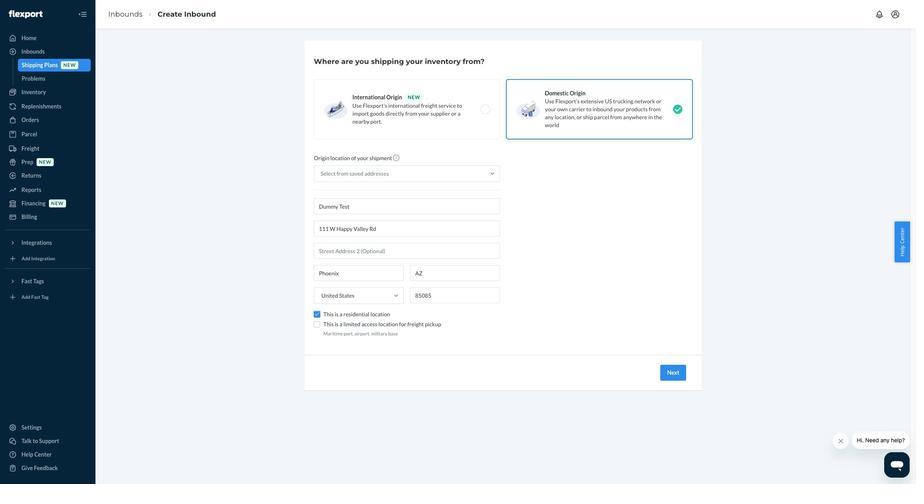 Task type: locate. For each thing, give the bounding box(es) containing it.
Street Address 2 (Optional) text field
[[314, 243, 500, 259]]

ZIP Code text field
[[410, 288, 500, 304]]

breadcrumbs navigation
[[102, 3, 223, 26]]

Street Address text field
[[314, 221, 500, 237]]

None checkbox
[[314, 312, 320, 318], [314, 322, 320, 328], [314, 312, 320, 318], [314, 322, 320, 328]]



Task type: describe. For each thing, give the bounding box(es) containing it.
open account menu image
[[891, 10, 901, 19]]

close navigation image
[[78, 10, 88, 19]]

First & Last Name text field
[[314, 199, 500, 215]]

check circle image
[[674, 105, 683, 114]]

flexport logo image
[[9, 10, 43, 18]]

City text field
[[314, 266, 404, 281]]

open notifications image
[[875, 10, 885, 19]]

State text field
[[410, 266, 500, 281]]



Task type: vqa. For each thing, say whether or not it's contained in the screenshot.
Street Address 2 (Optional) Text Box
yes



